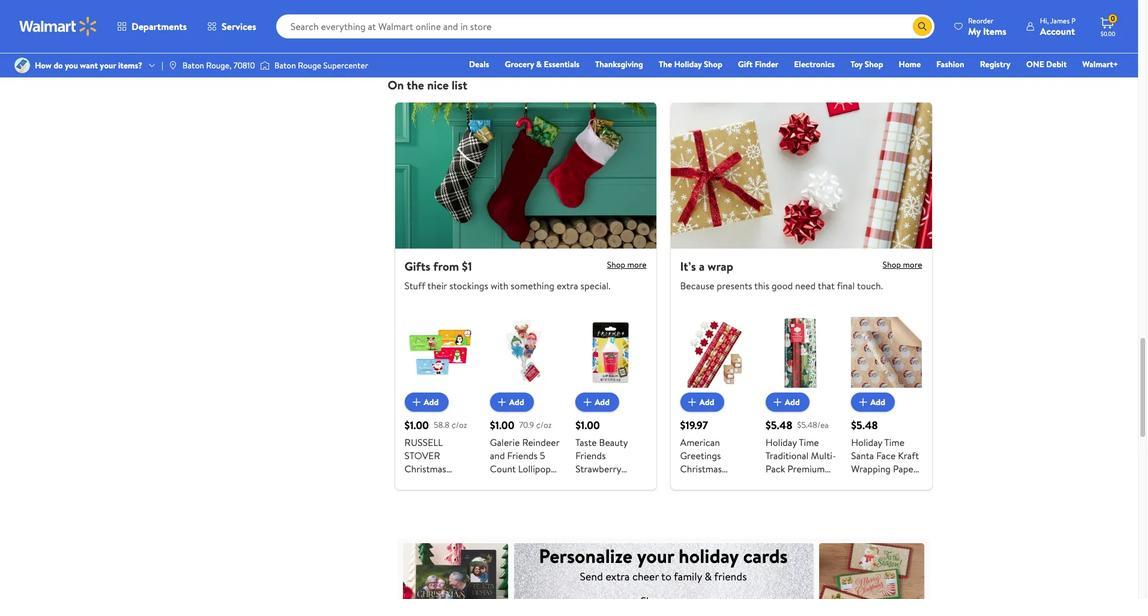 Task type: locate. For each thing, give the bounding box(es) containing it.
list containing gifts for her
[[381, 0, 946, 62]]

finder
[[755, 58, 779, 70]]

0 horizontal spatial time
[[799, 436, 819, 449]]

1 shop more from the left
[[607, 259, 647, 271]]

gift left tags,
[[680, 502, 697, 515]]

christmas inside $5.48 $5.48/ea holiday time traditional multi- pack premium wrapping paper, christmas wrap, 4 rolls, 60 sq. ft.,
[[766, 489, 808, 502]]

1 horizontal spatial $5.48 group
[[851, 317, 922, 529]]

1 horizontal spatial wrapping
[[766, 476, 805, 489]]

search icon image
[[918, 22, 927, 31]]

2 red, from the left
[[883, 502, 901, 515]]

0 horizontal spatial extra
[[557, 279, 578, 292]]

for for her
[[448, 49, 461, 62]]

$1.00
[[405, 418, 429, 433], [490, 418, 514, 433], [576, 418, 600, 433]]

2 friends from the left
[[576, 449, 606, 463]]

1 horizontal spatial baton
[[274, 59, 296, 71]]

2 $5.48 from the left
[[851, 418, 878, 433]]

extra left special.
[[557, 279, 578, 292]]

for left him
[[589, 49, 601, 62]]

1 horizontal spatial &
[[705, 569, 712, 584]]

3 $1.00 group from the left
[[576, 317, 647, 502]]

$5.48 up santa
[[851, 418, 878, 433]]

add up the beauty
[[595, 396, 610, 408]]

wrapping inside $19.97 american greetings christmas wrapping paper ensemble with gift tags, red, green and tan, snowmen, plaid and script (4- rolls, 120 sq. ft.)
[[680, 476, 720, 489]]

$5.48 inside $5.48 $5.48/ea holiday time traditional multi- pack premium wrapping paper, christmas wrap, 4 rolls, 60 sq. ft.,
[[766, 418, 793, 433]]

Walmart Site-Wide search field
[[276, 14, 935, 38]]

shop more inside gifts from $1 list item
[[607, 259, 647, 271]]

kids
[[745, 49, 761, 62]]

oz right 1.41
[[546, 476, 556, 489]]

0 vertical spatial and
[[490, 449, 505, 463]]

 image
[[168, 61, 178, 70]]

add up 58.8
[[424, 396, 439, 408]]

0 horizontal spatial &
[[536, 58, 542, 70]]

kraft
[[898, 449, 919, 463]]

add up $5.48/ea
[[785, 396, 800, 408]]

1 horizontal spatial and
[[680, 542, 695, 555]]

baton for baton rouge, 70810
[[183, 59, 204, 71]]

add inside $19.97 group
[[699, 396, 715, 408]]

gifts inside list item
[[405, 258, 430, 274]]

0 vertical spatial with
[[491, 279, 508, 292]]

shop
[[704, 58, 723, 70], [865, 58, 883, 70], [607, 259, 625, 271], [883, 259, 901, 271]]

gift finder
[[738, 58, 779, 70]]

¢/oz right 70.9
[[536, 419, 552, 431]]

it's a wrap list item
[[663, 102, 939, 568]]

add to cart image up taste
[[580, 395, 595, 410]]

add to cart image
[[409, 395, 424, 410], [495, 395, 509, 410], [580, 395, 595, 410], [771, 395, 785, 410], [856, 395, 870, 410]]

¢/oz
[[452, 419, 467, 431], [536, 419, 552, 431]]

$5.48 group
[[766, 317, 837, 529], [851, 317, 922, 529]]

2 baton from the left
[[274, 59, 296, 71]]

1 horizontal spatial friends
[[576, 449, 606, 463]]

gifts from $1
[[405, 258, 472, 274]]

registry
[[980, 58, 1011, 70]]

0 vertical spatial sq.
[[812, 502, 824, 515]]

stuff their stockings with something extra special.
[[405, 279, 611, 292]]

time right santa
[[885, 436, 905, 449]]

holiday up traditional,
[[851, 436, 883, 449]]

2 horizontal spatial holiday
[[851, 436, 883, 449]]

assorted
[[405, 476, 442, 489]]

supercenter
[[323, 59, 368, 71]]

holiday up pack at bottom right
[[766, 436, 797, 449]]

 image for how
[[14, 58, 30, 73]]

1 add to cart image from the left
[[409, 395, 424, 410]]

and left script on the bottom right of page
[[680, 542, 695, 555]]

add for $1.00 58.8 ¢/oz russell stover christmas assorted chocolates trial size gift box, 1.7 oz. (3 pieces)
[[424, 396, 439, 408]]

add button up taste
[[576, 393, 619, 412]]

60
[[798, 502, 810, 515]]

2 shop more from the left
[[883, 259, 922, 271]]

0 horizontal spatial ¢/oz
[[452, 419, 467, 431]]

add button up 58.8
[[405, 393, 448, 412]]

holiday inside $5.48 $5.48/ea holiday time traditional multi- pack premium wrapping paper, christmas wrap, 4 rolls, 60 sq. ft.,
[[766, 436, 797, 449]]

 image left how
[[14, 58, 30, 73]]

¢/oz inside $1.00 70.9 ¢/oz galerie reindeer and friends 5 count lollipop bouquet, 1.41 oz
[[536, 419, 552, 431]]

more inside it's a wrap list item
[[903, 259, 922, 271]]

0 horizontal spatial holiday
[[674, 58, 702, 70]]

2 $1.00 group from the left
[[490, 317, 561, 489]]

0 vertical spatial your
[[100, 59, 116, 71]]

and inside $1.00 70.9 ¢/oz galerie reindeer and friends 5 count lollipop bouquet, 1.41 oz
[[490, 449, 505, 463]]

for for kids
[[730, 49, 742, 62]]

paper, up christmas,
[[893, 463, 919, 476]]

shop left kids
[[704, 58, 723, 70]]

christmas down pack at bottom right
[[766, 489, 808, 502]]

shop up touch.
[[883, 259, 901, 271]]

0 horizontal spatial with
[[491, 279, 508, 292]]

add button for $19.97 american greetings christmas wrapping paper ensemble with gift tags, red, green and tan, snowmen, plaid and script (4- rolls, 120 sq. ft.)
[[680, 393, 724, 412]]

1 horizontal spatial holiday
[[766, 436, 797, 449]]

0 horizontal spatial $1.00
[[405, 418, 429, 433]]

1 horizontal spatial shop more
[[883, 259, 922, 271]]

5 add from the left
[[785, 396, 800, 408]]

$1.00 group
[[405, 317, 476, 529], [490, 317, 561, 489], [576, 317, 647, 502]]

1 horizontal spatial rolls,
[[774, 502, 796, 515]]

for left kids
[[730, 49, 742, 62]]

& right grocery
[[536, 58, 542, 70]]

toy shop link
[[845, 58, 889, 71]]

add button up $19.97
[[680, 393, 724, 412]]

shop more up touch.
[[883, 259, 922, 271]]

1 horizontal spatial $1.00
[[490, 418, 514, 433]]

0
[[1111, 13, 1115, 24]]

paper
[[722, 476, 746, 489]]

with right tags,
[[723, 489, 740, 502]]

sq. right '60'
[[812, 502, 824, 515]]

add button down holiday time santa face kraft wrapping paper, traditional, christmas, brown, red, white, 30" wide image
[[851, 393, 895, 412]]

for
[[448, 49, 461, 62], [589, 49, 601, 62], [730, 49, 742, 62]]

4 add to cart image from the left
[[771, 395, 785, 410]]

green
[[680, 515, 706, 529]]

shop up special.
[[607, 259, 625, 271]]

add for $19.97 american greetings christmas wrapping paper ensemble with gift tags, red, green and tan, snowmen, plaid and script (4- rolls, 120 sq. ft.)
[[699, 396, 715, 408]]

2 horizontal spatial for
[[730, 49, 742, 62]]

$1.00 inside $1.00 70.9 ¢/oz galerie reindeer and friends 5 count lollipop bouquet, 1.41 oz
[[490, 418, 514, 433]]

2 add button from the left
[[490, 393, 534, 412]]

from
[[433, 258, 459, 274]]

christmas down russell
[[405, 463, 446, 476]]

2 add from the left
[[509, 396, 524, 408]]

the
[[659, 58, 672, 70]]

$1.00 inside $1.00 58.8 ¢/oz russell stover christmas assorted chocolates trial size gift box, 1.7 oz. (3 pieces)
[[405, 418, 429, 433]]

$5.48 inside $5.48 holiday time santa face kraft wrapping paper, traditional, christmas, brown, red, white, 30" wide
[[851, 418, 878, 433]]

1 shop more link from the left
[[607, 259, 647, 274]]

with right stockings
[[491, 279, 508, 292]]

time down $5.48/ea
[[799, 436, 819, 449]]

shop more for it's a wrap
[[883, 259, 922, 271]]

add to cart image up santa
[[856, 395, 870, 410]]

1 more from the left
[[627, 259, 647, 271]]

1 horizontal spatial $1.00 group
[[490, 317, 561, 489]]

add up 70.9
[[509, 396, 524, 408]]

rolls, right the 4
[[774, 502, 796, 515]]

taste beauty friends strawberry frappe 1 lip balm, 0.14 oz image
[[576, 317, 647, 388]]

$1.00 up galerie
[[490, 418, 514, 433]]

1 horizontal spatial red,
[[883, 502, 901, 515]]

wrapping down traditional
[[766, 476, 805, 489]]

wrapping up christmas,
[[851, 463, 891, 476]]

2 horizontal spatial $1.00
[[576, 418, 600, 433]]

2 shop more link from the left
[[883, 259, 922, 274]]

gifts up stuff
[[405, 258, 430, 274]]

gift left sets
[[858, 49, 874, 62]]

3 for from the left
[[730, 49, 742, 62]]

with inside gifts from $1 list item
[[491, 279, 508, 292]]

 image for baton
[[260, 59, 270, 71]]

rolls, inside $5.48 $5.48/ea holiday time traditional multi- pack premium wrapping paper, christmas wrap, 4 rolls, 60 sq. ft.,
[[774, 502, 796, 515]]

family
[[674, 569, 702, 584]]

1 horizontal spatial $5.48
[[851, 418, 878, 433]]

 image
[[14, 58, 30, 73], [260, 59, 270, 71]]

1 friends from the left
[[507, 449, 538, 463]]

0.14
[[601, 489, 617, 502]]

¢/oz for galerie reindeer and friends 5 count lollipop bouquet, 1.41 oz
[[536, 419, 552, 431]]

extra right send
[[606, 569, 630, 584]]

2 horizontal spatial wrapping
[[851, 463, 891, 476]]

holiday inside $5.48 holiday time santa face kraft wrapping paper, traditional, christmas, brown, red, white, 30" wide
[[851, 436, 883, 449]]

oz inside $1.00 taste beauty friends strawberry frappe 1 lip balm, 0.14 oz
[[619, 489, 628, 502]]

chocolates
[[405, 489, 451, 502]]

0 vertical spatial extra
[[557, 279, 578, 292]]

time inside $5.48 $5.48/ea holiday time traditional multi- pack premium wrapping paper, christmas wrap, 4 rolls, 60 sq. ft.,
[[799, 436, 819, 449]]

¢/oz right 58.8
[[452, 419, 467, 431]]

$5.48 up traditional
[[766, 418, 793, 433]]

gifts left kids
[[708, 49, 728, 62]]

shop more link up special.
[[607, 259, 647, 274]]

add up $19.97
[[699, 396, 715, 408]]

0 horizontal spatial rolls,
[[680, 555, 702, 568]]

1 vertical spatial with
[[723, 489, 740, 502]]

Search search field
[[276, 14, 935, 38]]

add for $1.00 70.9 ¢/oz galerie reindeer and friends 5 count lollipop bouquet, 1.41 oz
[[509, 396, 524, 408]]

rouge
[[298, 59, 321, 71]]

add to cart image up galerie
[[495, 395, 509, 410]]

gift
[[858, 49, 874, 62], [738, 58, 753, 70], [423, 502, 440, 515], [680, 502, 697, 515]]

for for him
[[589, 49, 601, 62]]

2 add to cart image from the left
[[495, 395, 509, 410]]

items
[[983, 24, 1007, 38]]

1.7
[[462, 502, 472, 515]]

0 horizontal spatial  image
[[14, 58, 30, 73]]

it's a wrap
[[680, 258, 733, 274]]

1 time from the left
[[799, 436, 819, 449]]

add to cart image up traditional
[[771, 395, 785, 410]]

rolls, inside $19.97 american greetings christmas wrapping paper ensemble with gift tags, red, green and tan, snowmen, plaid and script (4- rolls, 120 sq. ft.)
[[680, 555, 702, 568]]

¢/oz for russell stover christmas assorted chocolates trial size gift box, 1.7 oz. (3 pieces)
[[452, 419, 467, 431]]

gifts up the nice
[[426, 49, 446, 62]]

add button up 70.9
[[490, 393, 534, 412]]

gift right size
[[423, 502, 440, 515]]

want
[[80, 59, 98, 71]]

deals
[[469, 58, 489, 70]]

1 ¢/oz from the left
[[452, 419, 467, 431]]

time inside $5.48 holiday time santa face kraft wrapping paper, traditional, christmas, brown, red, white, 30" wide
[[885, 436, 905, 449]]

shop more link inside gifts from $1 list item
[[607, 259, 647, 274]]

5 add to cart image from the left
[[856, 395, 870, 410]]

lollipop
[[518, 463, 551, 476]]

1 horizontal spatial extra
[[606, 569, 630, 584]]

$1.00 up russell
[[405, 418, 429, 433]]

5 add button from the left
[[766, 393, 810, 412]]

1 $1.00 from the left
[[405, 418, 429, 433]]

final
[[837, 279, 855, 292]]

2 for from the left
[[589, 49, 601, 62]]

$1.00 inside $1.00 taste beauty friends strawberry frappe 1 lip balm, 0.14 oz
[[576, 418, 600, 433]]

holiday for the
[[674, 58, 702, 70]]

shop more up special.
[[607, 259, 647, 271]]

paper, down "multi-"
[[808, 476, 834, 489]]

& down 120 in the right bottom of the page
[[705, 569, 712, 584]]

baton left rouge,
[[183, 59, 204, 71]]

1 red, from the left
[[721, 502, 740, 515]]

gift sets link
[[812, 0, 939, 62]]

0 horizontal spatial $1.00 group
[[405, 317, 476, 529]]

4 add from the left
[[699, 396, 715, 408]]

box,
[[442, 502, 460, 515]]

for left her
[[448, 49, 461, 62]]

add to cart image up russell
[[409, 395, 424, 410]]

shop more inside it's a wrap list item
[[883, 259, 922, 271]]

more inside gifts from $1 list item
[[627, 259, 647, 271]]

p
[[1072, 15, 1076, 26]]

1 for from the left
[[448, 49, 461, 62]]

1 vertical spatial extra
[[606, 569, 630, 584]]

russell stover christmas assorted chocolates trial size gift box, 1.7 oz. (3 pieces) image
[[405, 317, 476, 388]]

$5.48 holiday time santa face kraft wrapping paper, traditional, christmas, brown, red, white, 30" wide
[[851, 418, 919, 529]]

oz
[[546, 476, 556, 489], [619, 489, 628, 502]]

gifts for him link
[[529, 0, 656, 62]]

&
[[536, 58, 542, 70], [705, 569, 712, 584]]

baton left rouge
[[274, 59, 296, 71]]

gifts from $1. stuff their stockings with something extra special. shop now image
[[395, 102, 656, 249]]

¢/oz inside $1.00 58.8 ¢/oz russell stover christmas assorted chocolates trial size gift box, 1.7 oz. (3 pieces)
[[452, 419, 467, 431]]

special.
[[581, 279, 611, 292]]

add button for $5.48 holiday time santa face kraft wrapping paper, traditional, christmas, brown, red, white, 30" wide
[[851, 393, 895, 412]]

and
[[490, 449, 505, 463], [708, 515, 723, 529], [680, 542, 695, 555]]

1 horizontal spatial ¢/oz
[[536, 419, 552, 431]]

deals link
[[464, 58, 495, 71]]

shop inside it's a wrap list item
[[883, 259, 901, 271]]

0 horizontal spatial wrapping
[[680, 476, 720, 489]]

2 more from the left
[[903, 259, 922, 271]]

pack
[[766, 463, 785, 476]]

strawberry
[[576, 463, 621, 476]]

1 horizontal spatial with
[[723, 489, 740, 502]]

1 vertical spatial &
[[705, 569, 712, 584]]

add button inside $19.97 group
[[680, 393, 724, 412]]

add for $5.48 $5.48/ea holiday time traditional multi- pack premium wrapping paper, christmas wrap, 4 rolls, 60 sq. ft.,
[[785, 396, 800, 408]]

0 horizontal spatial $5.48 group
[[766, 317, 837, 529]]

1 vertical spatial your
[[637, 543, 674, 569]]

sq. inside $5.48 $5.48/ea holiday time traditional multi- pack premium wrapping paper, christmas wrap, 4 rolls, 60 sq. ft.,
[[812, 502, 824, 515]]

my
[[968, 24, 981, 38]]

3 add to cart image from the left
[[580, 395, 595, 410]]

2 horizontal spatial christmas
[[766, 489, 808, 502]]

shop more link inside it's a wrap list item
[[883, 259, 922, 274]]

 image right 70810
[[260, 59, 270, 71]]

it's a wrap image
[[671, 102, 932, 249]]

holiday right the
[[674, 58, 702, 70]]

american greetings christmas wrapping paper ensemble with gift tags, red, green and tan, snowmen, plaid and script (4-rolls, 120 sq. ft.) image
[[680, 317, 751, 388]]

1 horizontal spatial your
[[637, 543, 674, 569]]

1 horizontal spatial shop more link
[[883, 259, 922, 274]]

add button up $5.48/ea
[[766, 393, 810, 412]]

0 vertical spatial rolls,
[[774, 502, 796, 515]]

120
[[705, 555, 719, 568]]

gifts for kids
[[708, 49, 761, 62]]

0 horizontal spatial shop more link
[[607, 259, 647, 274]]

friends inside $1.00 70.9 ¢/oz galerie reindeer and friends 5 count lollipop bouquet, 1.41 oz
[[507, 449, 538, 463]]

sq. left ft.) at the right bottom of page
[[721, 555, 733, 568]]

6 add from the left
[[870, 396, 885, 408]]

gifts for kids link
[[671, 0, 798, 62]]

gifts for gifts for kids
[[708, 49, 728, 62]]

red, right brown,
[[883, 502, 901, 515]]

0 horizontal spatial more
[[627, 259, 647, 271]]

and left the tan,
[[708, 515, 723, 529]]

0 horizontal spatial your
[[100, 59, 116, 71]]

0 horizontal spatial friends
[[507, 449, 538, 463]]

1 $5.48 from the left
[[766, 418, 793, 433]]

list
[[381, 0, 946, 62], [388, 102, 939, 568], [397, 317, 654, 529], [673, 317, 930, 568]]

$1.00 up taste
[[576, 418, 600, 433]]

list inside gifts from $1 list item
[[397, 317, 654, 529]]

ft.,
[[766, 515, 777, 529]]

2 horizontal spatial $1.00 group
[[576, 317, 647, 502]]

$1.00 58.8 ¢/oz russell stover christmas assorted chocolates trial size gift box, 1.7 oz. (3 pieces)
[[405, 418, 472, 529]]

1 horizontal spatial oz
[[619, 489, 628, 502]]

more for gifts from $1
[[627, 259, 647, 271]]

1 horizontal spatial sq.
[[812, 502, 824, 515]]

1 horizontal spatial  image
[[260, 59, 270, 71]]

and up 'bouquet,'
[[490, 449, 505, 463]]

2 ¢/oz from the left
[[536, 419, 552, 431]]

with inside $19.97 american greetings christmas wrapping paper ensemble with gift tags, red, green and tan, snowmen, plaid and script (4- rolls, 120 sq. ft.)
[[723, 489, 740, 502]]

red, right tags,
[[721, 502, 740, 515]]

holiday time traditional multi-pack premium wrapping paper, christmas wrap, 4 rolls, 60 sq. ft., image
[[766, 317, 837, 388]]

personalize your holiday cards send extra cheer to family & friends
[[539, 543, 788, 584]]

wrapping inside $5.48 holiday time santa face kraft wrapping paper, traditional, christmas, brown, red, white, 30" wide
[[851, 463, 891, 476]]

list containing gifts from $1
[[388, 102, 939, 568]]

1 horizontal spatial christmas
[[680, 463, 722, 476]]

1 horizontal spatial time
[[885, 436, 905, 449]]

rolls, up 'family'
[[680, 555, 702, 568]]

0 horizontal spatial christmas
[[405, 463, 446, 476]]

0 horizontal spatial red,
[[721, 502, 740, 515]]

you
[[65, 59, 78, 71]]

1 add from the left
[[424, 396, 439, 408]]

grocery & essentials link
[[499, 58, 585, 71]]

0 horizontal spatial sq.
[[721, 555, 733, 568]]

gifts for gifts for her
[[426, 49, 446, 62]]

add to cart image for $5.48 $5.48/ea holiday time traditional multi- pack premium wrapping paper, christmas wrap, 4 rolls, 60 sq. ft.,
[[771, 395, 785, 410]]

tags,
[[699, 502, 719, 515]]

red,
[[721, 502, 740, 515], [883, 502, 901, 515]]

$19.97 american greetings christmas wrapping paper ensemble with gift tags, red, green and tan, snowmen, plaid and script (4- rolls, 120 sq. ft.)
[[680, 418, 748, 568]]

more
[[627, 259, 647, 271], [903, 259, 922, 271]]

your
[[100, 59, 116, 71], [637, 543, 674, 569]]

christmas up ensemble
[[680, 463, 722, 476]]

rolls,
[[774, 502, 796, 515], [680, 555, 702, 568]]

1 horizontal spatial paper,
[[893, 463, 919, 476]]

list containing $1.00
[[397, 317, 654, 529]]

4 add button from the left
[[680, 393, 724, 412]]

0 horizontal spatial $5.48
[[766, 418, 793, 433]]

70810
[[234, 59, 255, 71]]

0 horizontal spatial oz
[[546, 476, 556, 489]]

2 time from the left
[[885, 436, 905, 449]]

the
[[407, 77, 424, 93]]

3 add button from the left
[[576, 393, 619, 412]]

red, inside $19.97 american greetings christmas wrapping paper ensemble with gift tags, red, green and tan, snowmen, plaid and script (4- rolls, 120 sq. ft.)
[[721, 502, 740, 515]]

add down holiday time santa face kraft wrapping paper, traditional, christmas, brown, red, white, 30" wide image
[[870, 396, 885, 408]]

electronics link
[[789, 58, 840, 71]]

shop more for gifts from $1
[[607, 259, 647, 271]]

gifts for gifts for him
[[566, 49, 587, 62]]

1 add button from the left
[[405, 393, 448, 412]]

add button for $1.00 taste beauty friends strawberry frappe 1 lip balm, 0.14 oz
[[576, 393, 619, 412]]

1 horizontal spatial more
[[903, 259, 922, 271]]

3 $1.00 from the left
[[576, 418, 600, 433]]

friends up frappe on the bottom right of the page
[[576, 449, 606, 463]]

0 horizontal spatial paper,
[[808, 476, 834, 489]]

extra inside gifts from $1 list item
[[557, 279, 578, 292]]

$5.48
[[766, 418, 793, 433], [851, 418, 878, 433]]

2 horizontal spatial and
[[708, 515, 723, 529]]

your inside the personalize your holiday cards send extra cheer to family & friends
[[637, 543, 674, 569]]

extra for holiday
[[606, 569, 630, 584]]

6 add button from the left
[[851, 393, 895, 412]]

add for $5.48 holiday time santa face kraft wrapping paper, traditional, christmas, brown, red, white, 30" wide
[[870, 396, 885, 408]]

shop right toy
[[865, 58, 883, 70]]

presents
[[717, 279, 752, 292]]

1 horizontal spatial for
[[589, 49, 601, 62]]

oz inside $1.00 70.9 ¢/oz galerie reindeer and friends 5 count lollipop bouquet, 1.41 oz
[[546, 476, 556, 489]]

extra inside the personalize your holiday cards send extra cheer to family & friends
[[606, 569, 630, 584]]

$5.48 for $5.48 holiday time santa face kraft wrapping paper, traditional, christmas, brown, red, white, 30" wide
[[851, 418, 878, 433]]

1 vertical spatial sq.
[[721, 555, 733, 568]]

0 horizontal spatial and
[[490, 449, 505, 463]]

3 add from the left
[[595, 396, 610, 408]]

script
[[698, 542, 722, 555]]

$1.00 for $1.00 taste beauty friends strawberry frappe 1 lip balm, 0.14 oz
[[576, 418, 600, 433]]

wrap
[[708, 258, 733, 274]]

0 horizontal spatial baton
[[183, 59, 204, 71]]

friends left 5
[[507, 449, 538, 463]]

list containing $19.97
[[673, 317, 930, 568]]

oz right 0.14
[[619, 489, 628, 502]]

shop more link up touch.
[[883, 259, 922, 274]]

toy shop
[[851, 58, 883, 70]]

gifts left him
[[566, 49, 587, 62]]

1 baton from the left
[[183, 59, 204, 71]]

2 $1.00 from the left
[[490, 418, 514, 433]]

0 horizontal spatial for
[[448, 49, 461, 62]]

0 horizontal spatial shop more
[[607, 259, 647, 271]]

hi, james p account
[[1040, 15, 1076, 38]]

send
[[580, 569, 603, 584]]

wrapping down greetings
[[680, 476, 720, 489]]

1 vertical spatial rolls,
[[680, 555, 702, 568]]



Task type: describe. For each thing, give the bounding box(es) containing it.
plaid
[[725, 529, 745, 542]]

(3
[[418, 515, 426, 529]]

add to cart image for $1.00 70.9 ¢/oz galerie reindeer and friends 5 count lollipop bouquet, 1.41 oz
[[495, 395, 509, 410]]

$5.48/ea
[[797, 419, 829, 431]]

gift inside $1.00 58.8 ¢/oz russell stover christmas assorted chocolates trial size gift box, 1.7 oz. (3 pieces)
[[423, 502, 440, 515]]

galerie reindeer and friends 5 count lollipop bouquet, 1.41 oz image
[[490, 317, 561, 388]]

$0.00
[[1101, 29, 1116, 38]]

on
[[388, 77, 404, 93]]

sets
[[877, 49, 893, 62]]

christmas,
[[851, 489, 895, 502]]

essentials
[[544, 58, 580, 70]]

2 $5.48 group from the left
[[851, 317, 922, 529]]

add to cart image for $1.00 taste beauty friends strawberry frappe 1 lip balm, 0.14 oz
[[580, 395, 595, 410]]

$5.48 $5.48/ea holiday time traditional multi- pack premium wrapping paper, christmas wrap, 4 rolls, 60 sq. ft.,
[[766, 418, 836, 529]]

departments
[[132, 20, 187, 33]]

red, inside $5.48 holiday time santa face kraft wrapping paper, traditional, christmas, brown, red, white, 30" wide
[[883, 502, 901, 515]]

white,
[[851, 515, 878, 529]]

christmas inside $1.00 58.8 ¢/oz russell stover christmas assorted chocolates trial size gift box, 1.7 oz. (3 pieces)
[[405, 463, 446, 476]]

services button
[[197, 12, 266, 41]]

extra for stockings
[[557, 279, 578, 292]]

gift inside "link"
[[858, 49, 874, 62]]

shop inside gifts from $1 list item
[[607, 259, 625, 271]]

more for it's a wrap
[[903, 259, 922, 271]]

size
[[405, 502, 421, 515]]

holiday time santa face kraft wrapping paper, traditional, christmas, brown, red, white, 30" wide image
[[851, 317, 922, 388]]

fashion
[[937, 58, 965, 70]]

add to cart image for $1.00 58.8 ¢/oz russell stover christmas assorted chocolates trial size gift box, 1.7 oz. (3 pieces)
[[409, 395, 424, 410]]

their
[[428, 279, 447, 292]]

baton rouge supercenter
[[274, 59, 368, 71]]

add button for $1.00 70.9 ¢/oz galerie reindeer and friends 5 count lollipop bouquet, 1.41 oz
[[490, 393, 534, 412]]

pieces)
[[429, 515, 459, 529]]

70.9
[[519, 419, 534, 431]]

departments button
[[107, 12, 197, 41]]

gift finder link
[[733, 58, 784, 71]]

santa
[[851, 449, 874, 463]]

snowmen,
[[680, 529, 723, 542]]

the holiday shop
[[659, 58, 723, 70]]

sq. inside $19.97 american greetings christmas wrapping paper ensemble with gift tags, red, green and tan, snowmen, plaid and script (4- rolls, 120 sq. ft.)
[[721, 555, 733, 568]]

toy
[[851, 58, 863, 70]]

hi,
[[1040, 15, 1049, 26]]

ensemble
[[680, 489, 720, 502]]

gifts from $1 list item
[[388, 102, 663, 529]]

$5.48 for $5.48 $5.48/ea holiday time traditional multi- pack premium wrapping paper, christmas wrap, 4 rolls, 60 sq. ft.,
[[766, 418, 793, 433]]

baton for baton rouge supercenter
[[274, 59, 296, 71]]

two cards that say "tis the season" and "merry christmas are shown. two personalized cards with a family of two and a family of three are shown. personalize your holiday cards. send extra cheer to family and friends. shop now image
[[397, 524, 930, 599]]

0 vertical spatial &
[[536, 58, 542, 70]]

$1.00 taste beauty friends strawberry frappe 1 lip balm, 0.14 oz
[[576, 418, 628, 502]]

something
[[511, 279, 555, 292]]

holiday for $5.48
[[851, 436, 883, 449]]

1 $1.00 group from the left
[[405, 317, 476, 529]]

good
[[772, 279, 793, 292]]

add button for $1.00 58.8 ¢/oz russell stover christmas assorted chocolates trial size gift box, 1.7 oz. (3 pieces)
[[405, 393, 448, 412]]

add to cart image for $5.48 holiday time santa face kraft wrapping paper, traditional, christmas, brown, red, white, 30" wide
[[856, 395, 870, 410]]

list inside it's a wrap list item
[[673, 317, 930, 568]]

|
[[162, 59, 163, 71]]

walmart+ link
[[1077, 58, 1124, 71]]

taste
[[576, 436, 597, 449]]

touch.
[[857, 279, 883, 292]]

that
[[818, 279, 835, 292]]

gifts for him
[[566, 49, 619, 62]]

friends inside $1.00 taste beauty friends strawberry frappe 1 lip balm, 0.14 oz
[[576, 449, 606, 463]]

shop more link for it's a wrap
[[883, 259, 922, 274]]

traditional,
[[851, 476, 897, 489]]

gift left finder
[[738, 58, 753, 70]]

to
[[661, 569, 672, 584]]

add to cart image
[[685, 395, 699, 410]]

thanksgiving
[[595, 58, 643, 70]]

tan,
[[725, 515, 742, 529]]

1
[[607, 476, 610, 489]]

lip
[[612, 476, 624, 489]]

beauty
[[599, 436, 628, 449]]

gifts for her link
[[388, 0, 515, 62]]

1.41
[[530, 476, 544, 489]]

items?
[[118, 59, 142, 71]]

58.8
[[434, 419, 450, 431]]

paper, inside $5.48 $5.48/ea holiday time traditional multi- pack premium wrapping paper, christmas wrap, 4 rolls, 60 sq. ft.,
[[808, 476, 834, 489]]

1 $5.48 group from the left
[[766, 317, 837, 529]]

walmart image
[[19, 17, 97, 36]]

gift inside $19.97 american greetings christmas wrapping paper ensemble with gift tags, red, green and tan, snowmen, plaid and script (4- rolls, 120 sq. ft.)
[[680, 502, 697, 515]]

thanksgiving link
[[590, 58, 649, 71]]

$19.97 group
[[680, 317, 751, 568]]

stockings
[[449, 279, 488, 292]]

home
[[899, 58, 921, 70]]

home link
[[894, 58, 926, 71]]

2 vertical spatial and
[[680, 542, 695, 555]]

premium
[[788, 463, 825, 476]]

add for $1.00 taste beauty friends strawberry frappe 1 lip balm, 0.14 oz
[[595, 396, 610, 408]]

list
[[452, 77, 467, 93]]

galerie
[[490, 436, 520, 449]]

gifts for her
[[426, 49, 477, 62]]

shop more link for gifts from $1
[[607, 259, 647, 274]]

$1.00 for $1.00 70.9 ¢/oz galerie reindeer and friends 5 count lollipop bouquet, 1.41 oz
[[490, 418, 514, 433]]

traditional
[[766, 449, 809, 463]]

4
[[766, 502, 772, 515]]

multi-
[[811, 449, 836, 463]]

friends
[[714, 569, 747, 584]]

it's
[[680, 258, 696, 274]]

30"
[[880, 515, 895, 529]]

gifts for gifts from $1
[[405, 258, 430, 274]]

1 vertical spatial and
[[708, 515, 723, 529]]

how
[[35, 59, 52, 71]]

do
[[54, 59, 63, 71]]

cards
[[743, 543, 788, 569]]

rouge,
[[206, 59, 232, 71]]

reindeer
[[522, 436, 560, 449]]

how do you want your items?
[[35, 59, 142, 71]]

james
[[1050, 15, 1070, 26]]

the holiday shop link
[[654, 58, 728, 71]]

grocery & essentials
[[505, 58, 580, 70]]

holiday
[[679, 543, 739, 569]]

nice
[[427, 77, 449, 93]]

him
[[604, 49, 619, 62]]

count
[[490, 463, 516, 476]]

$1.00 for $1.00 58.8 ¢/oz russell stover christmas assorted chocolates trial size gift box, 1.7 oz. (3 pieces)
[[405, 418, 429, 433]]

gift sets
[[858, 49, 893, 62]]

christmas inside $19.97 american greetings christmas wrapping paper ensemble with gift tags, red, green and tan, snowmen, plaid and script (4- rolls, 120 sq. ft.)
[[680, 463, 722, 476]]

on the nice list
[[388, 77, 467, 93]]

bouquet,
[[490, 476, 528, 489]]

$1
[[462, 258, 472, 274]]

balm,
[[576, 489, 599, 502]]

face
[[876, 449, 896, 463]]

paper, inside $5.48 holiday time santa face kraft wrapping paper, traditional, christmas, brown, red, white, 30" wide
[[893, 463, 919, 476]]

stuff
[[405, 279, 425, 292]]

add button for $5.48 $5.48/ea holiday time traditional multi- pack premium wrapping paper, christmas wrap, 4 rolls, 60 sq. ft.,
[[766, 393, 810, 412]]

& inside the personalize your holiday cards send extra cheer to family & friends
[[705, 569, 712, 584]]

fashion link
[[931, 58, 970, 71]]

wrapping inside $5.48 $5.48/ea holiday time traditional multi- pack premium wrapping paper, christmas wrap, 4 rolls, 60 sq. ft.,
[[766, 476, 805, 489]]



Task type: vqa. For each thing, say whether or not it's contained in the screenshot.
One site for everything Check out three easy ways to get items you need, all in one place.
no



